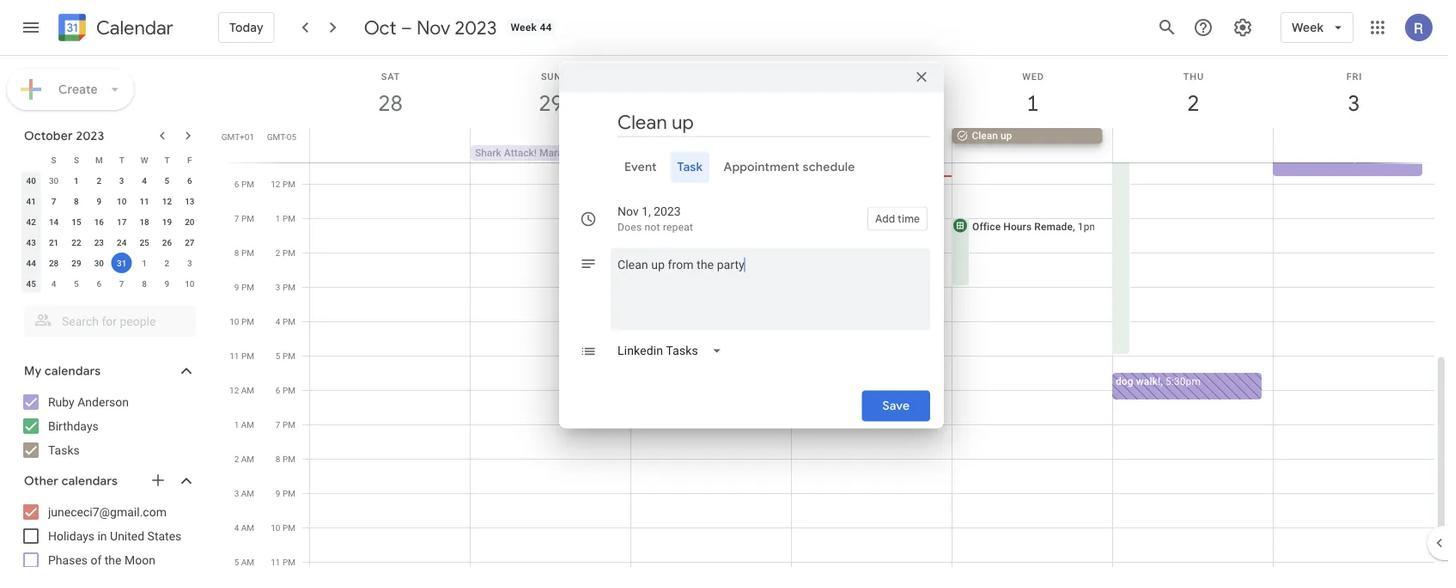 Task type: vqa. For each thing, say whether or not it's contained in the screenshot.
Search text box
no



Task type: locate. For each thing, give the bounding box(es) containing it.
3 up 10 element
[[119, 175, 124, 186]]

week up 29 link
[[511, 21, 537, 34]]

1 vertical spatial 44
[[26, 258, 36, 268]]

cell
[[310, 128, 471, 162], [1113, 128, 1274, 162], [1274, 128, 1434, 162]]

7 down 31 cell
[[119, 278, 124, 289]]

29 down sun
[[538, 89, 562, 117]]

calendars up ruby
[[45, 364, 101, 379]]

Search for people text field
[[34, 306, 186, 337]]

12
[[271, 179, 281, 189], [162, 196, 172, 206], [229, 385, 239, 395]]

clean up button
[[953, 128, 1103, 144]]

week for week
[[1293, 20, 1324, 35]]

t right w
[[164, 155, 170, 165]]

9 pm left 3 pm
[[235, 282, 254, 292]]

8 pm
[[235, 248, 254, 258], [276, 454, 296, 464]]

1 am
[[234, 419, 254, 430]]

2023 up m
[[76, 128, 104, 144]]

row containing 41
[[20, 191, 201, 211]]

2 horizontal spatial 5
[[276, 351, 281, 361]]

6 pm down 5 pm
[[276, 385, 296, 395]]

time
[[898, 212, 920, 225]]

other calendars list
[[3, 498, 213, 567]]

other
[[24, 474, 59, 489]]

2 up the november 9 element
[[165, 258, 170, 268]]

1 horizontal spatial 2023
[[455, 15, 497, 40]]

18
[[140, 217, 149, 227]]

0 vertical spatial 8 pm
[[235, 248, 254, 258]]

0 horizontal spatial 30
[[49, 175, 59, 186]]

9 pm
[[235, 282, 254, 292], [276, 488, 296, 498]]

1 horizontal spatial one
[[1336, 152, 1355, 164]]

task
[[678, 159, 703, 175]]

5:30pm right 'walk!'
[[1166, 375, 1202, 387]]

1 horizontal spatial event
[[981, 255, 1007, 267]]

1 vertical spatial event
[[981, 255, 1007, 267]]

create button
[[7, 69, 134, 110]]

grid
[[220, 56, 1449, 567]]

the for moontower
[[908, 255, 923, 267]]

30
[[49, 175, 59, 186], [94, 258, 104, 268]]

1 5:30pm from the left
[[926, 375, 961, 387]]

1 horizontal spatial 12
[[229, 385, 239, 395]]

11 up 18
[[140, 196, 149, 206]]

5 pm
[[276, 351, 296, 361]]

None field
[[611, 336, 736, 367]]

12 for 12 pm
[[271, 179, 281, 189]]

0 vertical spatial 11
[[140, 196, 149, 206]]

2 for november 2 'element' at the left of the page
[[165, 258, 170, 268]]

tab list containing event
[[573, 152, 931, 183]]

1 up november 8 element
[[142, 258, 147, 268]]

44 up sun
[[540, 21, 552, 34]]

november 7 element
[[111, 273, 132, 294]]

1 cell from the left
[[310, 128, 471, 162]]

12 down 11 pm
[[229, 385, 239, 395]]

5:30pm right party
[[926, 375, 961, 387]]

4 for 4 am
[[234, 523, 239, 533]]

dog sitting button
[[631, 145, 782, 161]]

fri
[[1347, 71, 1363, 82]]

31 cell
[[110, 253, 133, 273]]

12 am
[[229, 385, 254, 395]]

other calendars button
[[3, 468, 213, 495]]

2
[[1187, 89, 1199, 117], [97, 175, 102, 186], [276, 248, 281, 258], [165, 258, 170, 268], [234, 454, 239, 464]]

0 horizontal spatial 29
[[72, 258, 81, 268]]

8 right 2 am
[[276, 454, 281, 464]]

20 element
[[179, 211, 200, 232]]

1 vertical spatial nov
[[618, 205, 639, 219]]

1 down 12 pm
[[276, 213, 281, 223]]

4 down 3 pm
[[276, 316, 281, 327]]

the
[[908, 255, 923, 267], [853, 375, 868, 387]]

party at the moontower event rentals button
[[810, 253, 1045, 279]]

1 horizontal spatial 30
[[94, 258, 104, 268]]

0 vertical spatial 9 pm
[[235, 282, 254, 292]]

9 pm right the 3 am
[[276, 488, 296, 498]]

1 vertical spatial calendars
[[62, 474, 118, 489]]

18 element
[[134, 211, 155, 232]]

2 horizontal spatial 12
[[271, 179, 281, 189]]

calendars inside 'dropdown button'
[[62, 474, 118, 489]]

the right the at
[[908, 255, 923, 267]]

0 horizontal spatial s
[[51, 155, 56, 165]]

0 horizontal spatial 12
[[162, 196, 172, 206]]

0 horizontal spatial nov
[[417, 15, 451, 40]]

am up 1 am
[[241, 385, 254, 395]]

2 vertical spatial 12
[[229, 385, 239, 395]]

44 inside october 2023 "grid"
[[26, 258, 36, 268]]

2 vertical spatial 5
[[276, 351, 281, 361]]

1 horizontal spatial 11
[[230, 351, 239, 361]]

1 vertical spatial 29
[[72, 258, 81, 268]]

1 horizontal spatial t
[[164, 155, 170, 165]]

2 am from the top
[[241, 419, 254, 430]]

up
[[1001, 130, 1013, 142]]

2 5:30pm from the left
[[1166, 375, 1202, 387]]

s up 'september 30' element in the left top of the page
[[51, 155, 56, 165]]

one
[[1300, 152, 1319, 164], [1336, 152, 1355, 164]]

add other calendars image
[[150, 472, 167, 489]]

28
[[377, 89, 402, 117], [49, 258, 59, 268]]

1 vertical spatial 6 pm
[[276, 385, 296, 395]]

0 vertical spatial 6 pm
[[235, 179, 254, 189]]

31, today element
[[111, 253, 132, 273]]

row containing 42
[[20, 211, 201, 232]]

2 down thu
[[1187, 89, 1199, 117]]

44 down 43
[[26, 258, 36, 268]]

0 horizontal spatial 5:30pm
[[926, 375, 961, 387]]

11 for 11
[[140, 196, 149, 206]]

9 right 'november 10' element
[[235, 282, 239, 292]]

row containing 45
[[20, 273, 201, 294]]

create
[[58, 82, 98, 97]]

10 up 17
[[117, 196, 127, 206]]

3 for the november 3 element
[[187, 258, 192, 268]]

0 horizontal spatial 5
[[74, 278, 79, 289]]

remade
[[1035, 220, 1073, 232]]

texas
[[965, 375, 993, 387]]

27 element
[[179, 232, 200, 253]]

26
[[162, 237, 172, 248]]

today button
[[218, 7, 275, 48]]

1 am from the top
[[241, 385, 254, 395]]

cell down 2 link
[[1113, 128, 1274, 162]]

at
[[896, 255, 906, 267]]

row group
[[20, 170, 201, 294]]

dog sitting
[[651, 147, 702, 159]]

3 down 2 pm
[[276, 282, 281, 292]]

1 horizontal spatial nov
[[618, 205, 639, 219]]

19 element
[[157, 211, 177, 232]]

12 up "19" at the top of page
[[162, 196, 172, 206]]

4 down the 3 am
[[234, 523, 239, 533]]

1 horizontal spatial 9 pm
[[276, 488, 296, 498]]

4
[[142, 175, 147, 186], [51, 278, 56, 289], [276, 316, 281, 327], [234, 523, 239, 533]]

pm left 12 pm
[[241, 179, 254, 189]]

pm down 2 pm
[[283, 282, 296, 292]]

15
[[72, 217, 81, 227]]

cell down the 3 link
[[1274, 128, 1434, 162]]

10
[[117, 196, 127, 206], [185, 278, 195, 289], [230, 316, 239, 327], [271, 523, 281, 533]]

3 for 3 am
[[234, 488, 239, 498]]

1 vertical spatial 11
[[230, 351, 239, 361]]

after-
[[871, 375, 896, 387]]

1 vertical spatial the
[[853, 375, 868, 387]]

calendars for my calendars
[[45, 364, 101, 379]]

28 down sat
[[377, 89, 402, 117]]

1 vertical spatial 28
[[49, 258, 59, 268]]

30 right 40
[[49, 175, 59, 186]]

0 vertical spatial 12
[[271, 179, 281, 189]]

0 horizontal spatial 2023
[[76, 128, 104, 144]]

10 up 11 pm
[[230, 316, 239, 327]]

0 vertical spatial 5
[[165, 175, 170, 186]]

28 element
[[43, 253, 64, 273]]

11
[[140, 196, 149, 206], [230, 351, 239, 361]]

0 vertical spatial 29
[[538, 89, 562, 117]]

2 t from the left
[[164, 155, 170, 165]]

pm left 3 pm
[[241, 282, 254, 292]]

sat
[[381, 71, 401, 82]]

1 horizontal spatial 29
[[538, 89, 562, 117]]

1 vertical spatial 8 pm
[[276, 454, 296, 464]]

5
[[165, 175, 170, 186], [74, 278, 79, 289], [276, 351, 281, 361]]

tasks
[[48, 443, 80, 457]]

2 link
[[1174, 83, 1214, 123]]

,
[[1355, 152, 1357, 164], [1073, 220, 1076, 232], [921, 375, 923, 387], [1161, 375, 1164, 387]]

, right dog
[[1161, 375, 1164, 387]]

1
[[1026, 89, 1038, 117], [74, 175, 79, 186], [276, 213, 281, 223], [142, 258, 147, 268], [234, 419, 239, 430]]

9 right the 3 am
[[276, 488, 281, 498]]

1 horizontal spatial week
[[1293, 20, 1324, 35]]

16
[[94, 217, 104, 227]]

1 vertical spatial 30
[[94, 258, 104, 268]]

am
[[241, 385, 254, 395], [241, 419, 254, 430], [241, 454, 254, 464], [241, 488, 254, 498], [241, 523, 254, 533]]

1 right 'september 30' element in the left top of the page
[[74, 175, 79, 186]]

5 down 29 element
[[74, 278, 79, 289]]

pm down 1 pm
[[283, 248, 296, 258]]

7 up 14 element
[[51, 196, 56, 206]]

2 up the 3 am
[[234, 454, 239, 464]]

2 s from the left
[[74, 155, 79, 165]]

in
[[98, 529, 107, 543]]

29 down 22
[[72, 258, 81, 268]]

1 horizontal spatial 44
[[540, 21, 552, 34]]

2023
[[455, 15, 497, 40], [76, 128, 104, 144], [654, 205, 681, 219]]

1 vertical spatial 5
[[74, 278, 79, 289]]

16 element
[[89, 211, 109, 232]]

dog
[[1116, 375, 1134, 387]]

10 pm up 11 pm
[[230, 316, 254, 327]]

nov up does
[[618, 205, 639, 219]]

11 up 12 am
[[230, 351, 239, 361]]

3 am from the top
[[241, 454, 254, 464]]

41
[[26, 196, 36, 206]]

11 inside row
[[140, 196, 149, 206]]

5 down "4 pm"
[[276, 351, 281, 361]]

the inside button
[[908, 255, 923, 267]]

week for week 44
[[511, 21, 537, 34]]

22 element
[[66, 232, 87, 253]]

2023 up repeat
[[654, 205, 681, 219]]

t left w
[[119, 155, 124, 165]]

on
[[1322, 152, 1333, 164]]

1 horizontal spatial 6 pm
[[276, 385, 296, 395]]

2 inside 'element'
[[165, 258, 170, 268]]

2 for 2 am
[[234, 454, 239, 464]]

am down the 3 am
[[241, 523, 254, 533]]

does
[[618, 221, 642, 233]]

row group inside october 2023 "grid"
[[20, 170, 201, 294]]

row
[[303, 128, 1449, 162], [20, 150, 201, 170], [20, 170, 201, 191], [20, 191, 201, 211], [20, 211, 201, 232], [20, 232, 201, 253], [20, 253, 201, 273], [20, 273, 201, 294]]

0 horizontal spatial event
[[625, 159, 657, 175]]

1 vertical spatial 7 pm
[[276, 419, 296, 430]]

3 down 2 am
[[234, 488, 239, 498]]

1 s from the left
[[51, 155, 56, 165]]

2 vertical spatial 2023
[[654, 205, 681, 219]]

row group containing 40
[[20, 170, 201, 294]]

0 horizontal spatial 11
[[140, 196, 149, 206]]

5:30pm
[[926, 375, 961, 387], [1166, 375, 1202, 387]]

event down dog
[[625, 159, 657, 175]]

after
[[828, 375, 850, 387]]

calendar element
[[55, 10, 173, 48]]

november 5 element
[[66, 273, 87, 294]]

pm right 1 am
[[283, 419, 296, 430]]

5 am from the top
[[241, 523, 254, 533]]

2023 inside nov 1, 2023 does not repeat
[[654, 205, 681, 219]]

4 for november 4 element
[[51, 278, 56, 289]]

0 horizontal spatial t
[[119, 155, 124, 165]]

0 vertical spatial 28
[[377, 89, 402, 117]]

6
[[187, 175, 192, 186], [235, 179, 239, 189], [97, 278, 102, 289], [276, 385, 281, 395]]

event left rentals
[[981, 255, 1007, 267]]

7 right 1 am
[[276, 419, 281, 430]]

0 vertical spatial 30
[[49, 175, 59, 186]]

12 element
[[157, 191, 177, 211]]

4 up the 11 element
[[142, 175, 147, 186]]

0 vertical spatial event
[[625, 159, 657, 175]]

10 pm
[[230, 316, 254, 327], [271, 523, 296, 533]]

the for after-
[[853, 375, 868, 387]]

holidays in united states
[[48, 529, 182, 543]]

14
[[49, 217, 59, 227]]

4 am from the top
[[241, 488, 254, 498]]

42
[[26, 217, 36, 227]]

0 vertical spatial the
[[908, 255, 923, 267]]

am for 12 am
[[241, 385, 254, 395]]

10 down the november 3 element
[[185, 278, 195, 289]]

clean up
[[972, 130, 1013, 142]]

12 up 1 pm
[[271, 179, 281, 189]]

3 for 3 pm
[[276, 282, 281, 292]]

0 horizontal spatial one
[[1300, 152, 1319, 164]]

3 link
[[1335, 83, 1375, 123]]

0 horizontal spatial the
[[853, 375, 868, 387]]

1 down wed at the top right
[[1026, 89, 1038, 117]]

12 inside row
[[162, 196, 172, 206]]

9
[[97, 196, 102, 206], [165, 278, 170, 289], [235, 282, 239, 292], [276, 488, 281, 498]]

1 for 1 am
[[234, 419, 239, 430]]

1 down 12 am
[[234, 419, 239, 430]]

s left m
[[74, 155, 79, 165]]

3 down '27' element
[[187, 258, 192, 268]]

1 vertical spatial 12
[[162, 196, 172, 206]]

t
[[119, 155, 124, 165], [164, 155, 170, 165]]

1 horizontal spatial 28
[[377, 89, 402, 117]]

4 pm
[[276, 316, 296, 327]]

clean
[[972, 130, 999, 142]]

row containing 43
[[20, 232, 201, 253]]

calendars inside dropdown button
[[45, 364, 101, 379]]

11 for 11 pm
[[230, 351, 239, 361]]

12 for 12
[[162, 196, 172, 206]]

1 horizontal spatial 5:30pm
[[1166, 375, 1202, 387]]

1 horizontal spatial 5
[[165, 175, 170, 186]]

0 horizontal spatial week
[[511, 21, 537, 34]]

calendars up junececi7@gmail.com
[[62, 474, 118, 489]]

thu
[[1184, 71, 1205, 82]]

8 pm left 2 pm
[[235, 248, 254, 258]]

0 horizontal spatial 28
[[49, 258, 59, 268]]

, left 11am
[[1355, 152, 1357, 164]]

1 horizontal spatial the
[[908, 255, 923, 267]]

add time
[[876, 212, 920, 225]]

10 pm right 4 am
[[271, 523, 296, 533]]

1pm
[[1078, 220, 1099, 232]]

28 down 21
[[49, 258, 59, 268]]

the right after
[[853, 375, 868, 387]]

7 pm left 1 pm
[[235, 213, 254, 223]]

2 horizontal spatial 2023
[[654, 205, 681, 219]]

0 vertical spatial 10 pm
[[230, 316, 254, 327]]

am for 2 am
[[241, 454, 254, 464]]

row containing 44
[[20, 253, 201, 273]]

5 up 12 element
[[165, 175, 170, 186]]

28 link
[[371, 83, 410, 123]]

2 one from the left
[[1336, 152, 1355, 164]]

0 horizontal spatial 9 pm
[[235, 282, 254, 292]]

21 element
[[43, 232, 64, 253]]

sun 29
[[538, 71, 562, 117]]

am up the 3 am
[[241, 454, 254, 464]]

2 for 2 pm
[[276, 248, 281, 258]]

1 horizontal spatial 10 pm
[[271, 523, 296, 533]]

week inside dropdown button
[[1293, 20, 1324, 35]]

0 vertical spatial 2023
[[455, 15, 497, 40]]

4 down 28 element on the left top
[[51, 278, 56, 289]]

0 vertical spatial calendars
[[45, 364, 101, 379]]

nov right –
[[417, 15, 451, 40]]

30 down '23'
[[94, 258, 104, 268]]

states
[[147, 529, 182, 543]]

1 horizontal spatial s
[[74, 155, 79, 165]]

shark
[[475, 147, 502, 159]]

–
[[401, 15, 412, 40]]

25 element
[[134, 232, 155, 253]]

2023 left week 44 at the top
[[455, 15, 497, 40]]

0 horizontal spatial 44
[[26, 258, 36, 268]]

am down 2 am
[[241, 488, 254, 498]]

0 vertical spatial 7 pm
[[235, 213, 254, 223]]

None search field
[[0, 299, 213, 337]]

6 left 12 pm
[[235, 179, 239, 189]]

one left on
[[1300, 152, 1319, 164]]

tab list
[[573, 152, 931, 183]]

8 down the november 1 element
[[142, 278, 147, 289]]



Task type: describe. For each thing, give the bounding box(es) containing it.
pm right 2 am
[[283, 454, 296, 464]]

pm right the 3 am
[[283, 488, 296, 498]]

holidays
[[48, 529, 95, 543]]

wed 1
[[1023, 71, 1045, 117]]

4 for 4 pm
[[276, 316, 281, 327]]

28 inside october 2023 "grid"
[[49, 258, 59, 268]]

f
[[187, 155, 192, 165]]

marathon
[[540, 147, 584, 159]]

nov inside nov 1, 2023 does not repeat
[[618, 205, 639, 219]]

november 2 element
[[157, 253, 177, 273]]

my
[[24, 364, 42, 379]]

Add description text field
[[611, 255, 931, 317]]

1 one from the left
[[1300, 152, 1319, 164]]

november 6 element
[[89, 273, 109, 294]]

23
[[94, 237, 104, 248]]

11 pm
[[230, 351, 254, 361]]

, left 1pm
[[1073, 220, 1076, 232]]

roadhouse
[[996, 375, 1048, 387]]

calendar heading
[[93, 16, 173, 40]]

add time button
[[868, 207, 928, 231]]

1 vertical spatial 2023
[[76, 128, 104, 144]]

am for 1 am
[[241, 419, 254, 430]]

rentals
[[1010, 255, 1045, 267]]

8 right '27' element
[[235, 248, 239, 258]]

6 down 30 element
[[97, 278, 102, 289]]

19
[[162, 217, 172, 227]]

1 for 1 pm
[[276, 213, 281, 223]]

junececi7@gmail.com
[[48, 505, 167, 519]]

week 44
[[511, 21, 552, 34]]

0 horizontal spatial 8 pm
[[235, 248, 254, 258]]

pm left 2 pm
[[241, 248, 254, 258]]

30 for 'september 30' element in the left top of the page
[[49, 175, 59, 186]]

calendars for other calendars
[[62, 474, 118, 489]]

9 up 16 element on the top of the page
[[97, 196, 102, 206]]

1,
[[642, 205, 651, 219]]

other calendars
[[24, 474, 118, 489]]

25
[[140, 237, 149, 248]]

october 2023
[[24, 128, 104, 144]]

2 down m
[[97, 175, 102, 186]]

1 inside wed 1
[[1026, 89, 1038, 117]]

45
[[26, 278, 36, 289]]

october
[[24, 128, 73, 144]]

30 for 30 element
[[94, 258, 104, 268]]

43
[[26, 237, 36, 248]]

20
[[185, 217, 195, 227]]

1 pm
[[276, 213, 296, 223]]

31
[[117, 258, 127, 268]]

walk!
[[1137, 375, 1161, 387]]

Add title text field
[[618, 110, 931, 135]]

party at the moontower event rentals
[[869, 255, 1045, 267]]

13
[[185, 196, 195, 206]]

pm right 4 am
[[283, 523, 296, 533]]

pm down 5 pm
[[283, 385, 296, 395]]

2 am
[[234, 454, 254, 464]]

gmt-
[[267, 131, 287, 142]]

26 element
[[157, 232, 177, 253]]

1 horizontal spatial 8 pm
[[276, 454, 296, 464]]

november 4 element
[[43, 273, 64, 294]]

30 element
[[89, 253, 109, 273]]

add
[[876, 212, 896, 225]]

2 inside thu 2
[[1187, 89, 1199, 117]]

task button
[[671, 152, 710, 183]]

05
[[287, 131, 296, 142]]

1 vertical spatial 10 pm
[[271, 523, 296, 533]]

14 element
[[43, 211, 64, 232]]

4 am
[[234, 523, 254, 533]]

13 element
[[179, 191, 200, 211]]

november 3 element
[[179, 253, 200, 273]]

10 element
[[111, 191, 132, 211]]

23 element
[[89, 232, 109, 253]]

my calendars list
[[3, 388, 213, 464]]

6 down 5 pm
[[276, 385, 281, 395]]

pm down 3 pm
[[283, 316, 296, 327]]

15 element
[[66, 211, 87, 232]]

3 pm
[[276, 282, 296, 292]]

october 2023 grid
[[16, 150, 201, 294]]

9 down november 2 'element' at the left of the page
[[165, 278, 170, 289]]

am for 3 am
[[241, 488, 254, 498]]

oct – nov 2023
[[364, 15, 497, 40]]

september 30 element
[[43, 170, 64, 191]]

november 1 element
[[134, 253, 155, 273]]

moontower
[[926, 255, 979, 267]]

1 t from the left
[[119, 155, 124, 165]]

5 for november 5 element
[[74, 278, 79, 289]]

office
[[973, 220, 1001, 232]]

ruby anderson
[[48, 395, 129, 409]]

7 right 20 element
[[235, 213, 239, 223]]

1 link
[[1014, 83, 1053, 123]]

pm up 12 am
[[241, 351, 254, 361]]

1 vertical spatial 9 pm
[[276, 488, 296, 498]]

m
[[95, 155, 103, 165]]

3 cell from the left
[[1274, 128, 1434, 162]]

pm up 2 pm
[[283, 213, 296, 223]]

0 horizontal spatial 7 pm
[[235, 213, 254, 223]]

shark attack! marathon button
[[471, 145, 621, 161]]

8 up the "15" element
[[74, 196, 79, 206]]

schedule
[[803, 159, 856, 175]]

nov 1, 2023 does not repeat
[[618, 205, 694, 233]]

22
[[72, 237, 81, 248]]

10 right 4 am
[[271, 523, 281, 533]]

w
[[141, 155, 148, 165]]

anderson
[[78, 395, 129, 409]]

0 vertical spatial 44
[[540, 21, 552, 34]]

sitting
[[672, 147, 702, 159]]

sun
[[541, 71, 562, 82]]

appointment
[[724, 159, 800, 175]]

fri 3
[[1347, 71, 1363, 117]]

row containing s
[[20, 150, 201, 170]]

thu 2
[[1184, 71, 1205, 117]]

3 inside fri 3
[[1348, 89, 1360, 117]]

12 for 12 am
[[229, 385, 239, 395]]

row containing clean up
[[303, 128, 1449, 162]]

1 horizontal spatial 7 pm
[[276, 419, 296, 430]]

6 up 13 element in the top of the page
[[187, 175, 192, 186]]

29 link
[[532, 83, 571, 123]]

my calendars button
[[3, 358, 213, 385]]

grid containing 28
[[220, 56, 1449, 567]]

pm up 11 pm
[[241, 316, 254, 327]]

pm down "4 pm"
[[283, 351, 296, 361]]

november 9 element
[[157, 273, 177, 294]]

0 horizontal spatial 10 pm
[[230, 316, 254, 327]]

party
[[896, 375, 921, 387]]

2 cell from the left
[[1113, 128, 1274, 162]]

29 element
[[66, 253, 87, 273]]

event inside tab list
[[625, 159, 657, 175]]

row containing 40
[[20, 170, 201, 191]]

sat 28
[[377, 71, 402, 117]]

repeat
[[663, 221, 694, 233]]

0 vertical spatial nov
[[417, 15, 451, 40]]

appointment schedule
[[724, 159, 856, 175]]

11am
[[1360, 152, 1386, 164]]

5 for 5 pm
[[276, 351, 281, 361]]

november 10 element
[[179, 273, 200, 294]]

settings menu image
[[1233, 17, 1254, 38]]

gmt+01
[[221, 131, 254, 142]]

event button
[[618, 152, 664, 183]]

wed
[[1023, 71, 1045, 82]]

office hours remade , 1pm
[[973, 220, 1099, 232]]

11 element
[[134, 191, 155, 211]]

oct
[[364, 15, 397, 40]]

pm left 1 pm
[[241, 213, 254, 223]]

0 horizontal spatial 6 pm
[[235, 179, 254, 189]]

pm up 1 pm
[[283, 179, 296, 189]]

2 pm
[[276, 248, 296, 258]]

dinner after the after-party , 5:30pm texas roadhouse
[[795, 375, 1048, 387]]

24 element
[[111, 232, 132, 253]]

17 element
[[111, 211, 132, 232]]

1 for the november 1 element
[[142, 258, 147, 268]]

gmt-05
[[267, 131, 296, 142]]

main drawer image
[[21, 17, 41, 38]]

dog
[[651, 147, 670, 159]]

november 8 element
[[134, 273, 155, 294]]

week button
[[1281, 7, 1354, 48]]

17
[[117, 217, 127, 227]]

ceci one on one , 11am
[[1277, 152, 1386, 164]]

am for 4 am
[[241, 523, 254, 533]]

calendar
[[96, 16, 173, 40]]

, right after-
[[921, 375, 923, 387]]

29 inside row group
[[72, 258, 81, 268]]

21
[[49, 237, 59, 248]]



